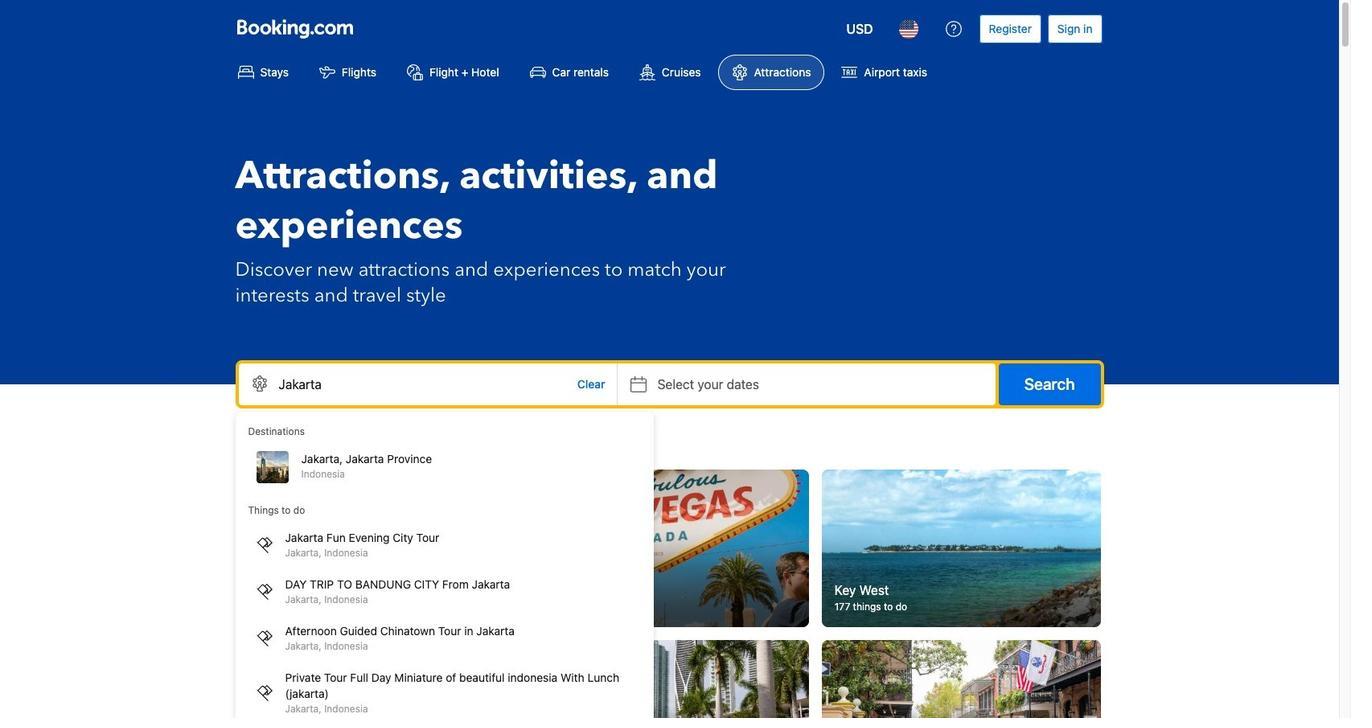 Task type: describe. For each thing, give the bounding box(es) containing it.
new orleans image
[[822, 640, 1102, 718]]

key west image
[[822, 470, 1102, 627]]

miami image
[[529, 640, 809, 718]]

las vegas image
[[529, 470, 809, 627]]



Task type: locate. For each thing, give the bounding box(es) containing it.
booking.com image
[[237, 19, 353, 39]]

san diego image
[[237, 640, 517, 718]]

Where are you going? search field
[[239, 364, 617, 405]]

new york image
[[237, 470, 517, 627]]



Task type: vqa. For each thing, say whether or not it's contained in the screenshot.
main content
no



